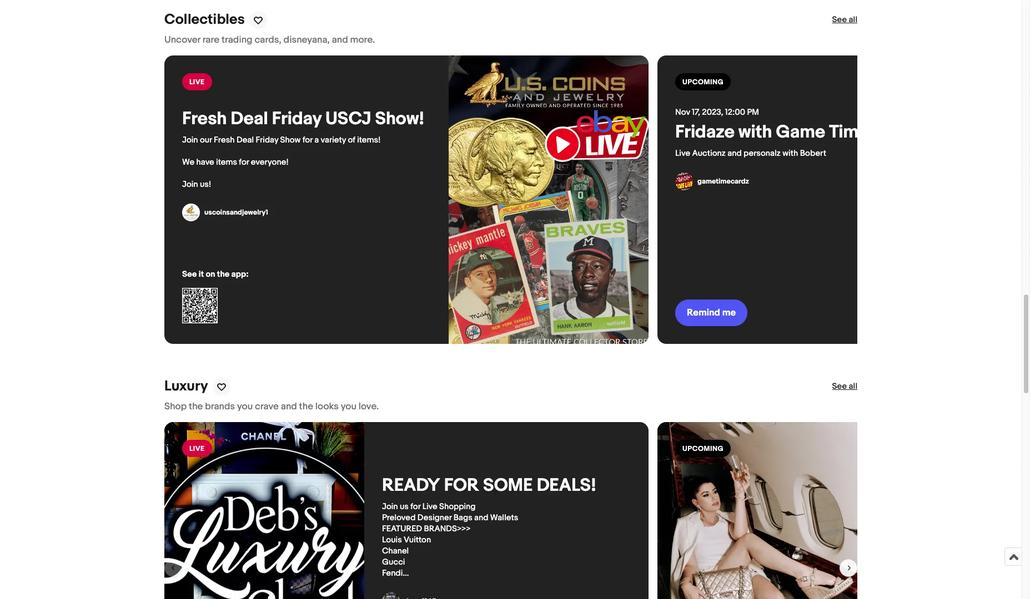 Task type: vqa. For each thing, say whether or not it's contained in the screenshot.
may
no



Task type: describe. For each thing, give the bounding box(es) containing it.
for inside ready for some deals! join us for live shopping preloved designer bags and wallets featured brands>>> louis vuitton chanel gucci fendi
[[411, 502, 421, 513]]

and left more.
[[332, 35, 348, 46]]

1 vertical spatial friday
[[256, 135, 278, 146]]

uncover rare trading cards, disneyana, and more.
[[164, 35, 375, 46]]

of
[[348, 135, 355, 146]]

1 horizontal spatial the
[[217, 270, 230, 280]]

bobert
[[800, 149, 827, 159]]

ready
[[382, 476, 440, 497]]

us
[[400, 502, 409, 513]]

uncover
[[164, 35, 200, 46]]

more.
[[350, 35, 375, 46]]

and inside 'nov 17, 2023, 12:00 pm fridaze with game time cardz live auctionz and personalz with bobert'
[[728, 149, 742, 159]]

us!
[[200, 180, 211, 190]]

0 vertical spatial with
[[739, 122, 772, 144]]

preloved
[[382, 513, 416, 524]]

live inside 'nov 17, 2023, 12:00 pm fridaze with game time cardz live auctionz and personalz with bobert'
[[675, 149, 690, 159]]

0 vertical spatial for
[[303, 135, 313, 146]]

join inside ready for some deals! join us for live shopping preloved designer bags and wallets featured brands>>> louis vuitton chanel gucci fendi
[[382, 502, 398, 513]]

gucci
[[382, 558, 405, 568]]

brands
[[205, 402, 235, 413]]

shopping
[[439, 502, 476, 513]]

time
[[829, 122, 869, 144]]

wallets
[[490, 513, 518, 524]]

for
[[444, 476, 479, 497]]

nov 17, 2023, 12:00 pm fridaze with game time cardz live auctionz and personalz with bobert
[[675, 107, 922, 159]]

2 you from the left
[[341, 402, 357, 413]]

crave
[[255, 402, 279, 413]]

brands>>>
[[424, 525, 471, 535]]

see all link for luxury
[[832, 382, 858, 393]]

0 vertical spatial deal
[[231, 109, 268, 130]]

see all link for collectibles
[[832, 15, 858, 26]]

shop
[[164, 402, 187, 413]]

1 vertical spatial for
[[239, 157, 249, 168]]

fridaze
[[675, 122, 735, 144]]

live inside ready for some deals! join us for live shopping preloved designer bags and wallets featured brands>>> louis vuitton chanel gucci fendi
[[423, 502, 438, 513]]

all for luxury
[[849, 382, 858, 392]]

1 you from the left
[[237, 402, 253, 413]]

luxury
[[164, 379, 208, 396]]

17,
[[692, 107, 700, 118]]

personalz
[[744, 149, 781, 159]]

upcoming link
[[658, 423, 1030, 600]]

nov
[[675, 107, 690, 118]]

disneyana,
[[284, 35, 330, 46]]

fresh deal friday uscj show! join our fresh deal friday show for a variety of items! we have items for everyone! join us!
[[182, 109, 424, 190]]

see all for luxury
[[832, 382, 858, 392]]

pm
[[747, 107, 759, 118]]

remind me button
[[675, 300, 748, 327]]

2 horizontal spatial the
[[299, 402, 313, 413]]

remind
[[687, 308, 720, 319]]

all for collectibles
[[849, 15, 858, 25]]

1 vertical spatial fresh
[[214, 135, 235, 146]]

game
[[776, 122, 825, 144]]

shop the brands you crave and the looks you love.
[[164, 402, 379, 413]]

louis
[[382, 536, 402, 546]]

fresh deal friday uscj show! image
[[449, 56, 649, 345]]

auctionz
[[692, 149, 726, 159]]

a
[[315, 135, 319, 146]]

chanel
[[382, 547, 409, 557]]

looks
[[315, 402, 339, 413]]

see it on the app:
[[182, 270, 249, 280]]

vuitton
[[404, 536, 431, 546]]

ready for some deals! join us for live shopping preloved designer bags and wallets featured brands>>> louis vuitton chanel gucci fendi 
[[382, 476, 597, 600]]

1 upcoming from the top
[[683, 78, 724, 87]]

trading
[[222, 35, 253, 46]]

gametimecardz image
[[675, 173, 693, 191]]

our
[[200, 135, 212, 146]]



Task type: locate. For each thing, give the bounding box(es) containing it.
cardz
[[873, 122, 922, 144]]

see all
[[832, 15, 858, 25], [832, 382, 858, 392]]

1 vertical spatial see all
[[832, 382, 858, 392]]

1 vertical spatial upcoming
[[683, 445, 724, 454]]

see for collectibles
[[832, 15, 847, 25]]

app:
[[231, 270, 249, 280]]

uscoinsandjewelry1 image
[[182, 204, 200, 222]]

me
[[723, 308, 736, 319]]

with left bobert
[[783, 149, 798, 159]]

1 vertical spatial with
[[783, 149, 798, 159]]

1 vertical spatial all
[[849, 382, 858, 392]]

0 horizontal spatial for
[[239, 157, 249, 168]]

0 horizontal spatial with
[[739, 122, 772, 144]]

variety
[[321, 135, 346, 146]]

join left our
[[182, 135, 198, 146]]

love.
[[359, 402, 379, 413]]

for right us in the left of the page
[[411, 502, 421, 513]]

2 all from the top
[[849, 382, 858, 392]]

everyone!
[[251, 157, 289, 168]]

power hour- auction image
[[658, 423, 858, 600]]

1 horizontal spatial with
[[783, 149, 798, 159]]

0 horizontal spatial you
[[237, 402, 253, 413]]

gametimecardz
[[698, 177, 749, 186]]

you left crave
[[237, 402, 253, 413]]

1 see all from the top
[[832, 15, 858, 25]]

friday up show
[[272, 109, 322, 130]]

0 vertical spatial see all link
[[832, 15, 858, 26]]

collectibles
[[164, 11, 245, 29]]

qrcode image
[[182, 289, 218, 324]]

deals!
[[537, 476, 597, 497]]

deal
[[231, 109, 268, 130], [237, 135, 254, 146]]

1 horizontal spatial you
[[341, 402, 357, 413]]

2 see all from the top
[[832, 382, 858, 392]]

for left a
[[303, 135, 313, 146]]

have
[[196, 157, 214, 168]]

we
[[182, 157, 195, 168]]

fresh up our
[[182, 109, 227, 130]]

the right on
[[217, 270, 230, 280]]

you
[[237, 402, 253, 413], [341, 402, 357, 413]]

0 horizontal spatial the
[[189, 402, 203, 413]]

friday
[[272, 109, 322, 130], [256, 135, 278, 146]]

show!
[[375, 109, 424, 130]]

deal up the everyone!
[[231, 109, 268, 130]]

items
[[216, 157, 237, 168]]

for right items
[[239, 157, 249, 168]]

items!
[[357, 135, 381, 146]]

2 vertical spatial join
[[382, 502, 398, 513]]

deal up items
[[237, 135, 254, 146]]

and right crave
[[281, 402, 297, 413]]

0 vertical spatial friday
[[272, 109, 322, 130]]

and
[[332, 35, 348, 46], [728, 149, 742, 159], [281, 402, 297, 413], [474, 513, 489, 524]]

you left love.
[[341, 402, 357, 413]]

fendi
[[382, 569, 403, 580]]

1 vertical spatial see all link
[[832, 382, 858, 393]]

12:00
[[725, 107, 745, 118]]

1 horizontal spatial for
[[303, 135, 313, 146]]

gametimecardz link
[[675, 173, 749, 191]]

join
[[182, 135, 198, 146], [182, 180, 198, 190], [382, 502, 398, 513]]

uscoinsandjewelry1
[[204, 209, 268, 217]]

0 vertical spatial see
[[832, 15, 847, 25]]

2023,
[[702, 107, 723, 118]]

0 vertical spatial upcoming
[[683, 78, 724, 87]]

the left looks
[[299, 402, 313, 413]]

see all for collectibles
[[832, 15, 858, 25]]

and inside ready for some deals! join us for live shopping preloved designer bags and wallets featured brands>>> louis vuitton chanel gucci fendi
[[474, 513, 489, 524]]

1 vertical spatial deal
[[237, 135, 254, 146]]

rare
[[203, 35, 220, 46]]

0 vertical spatial join
[[182, 135, 198, 146]]

0 vertical spatial see all
[[832, 15, 858, 25]]

bags
[[454, 513, 473, 524]]

it
[[199, 270, 204, 280]]

2 horizontal spatial for
[[411, 502, 421, 513]]

with
[[739, 122, 772, 144], [783, 149, 798, 159]]

cards,
[[255, 35, 281, 46]]

some
[[483, 476, 533, 497]]

and right auctionz
[[728, 149, 742, 159]]

for
[[303, 135, 313, 146], [239, 157, 249, 168], [411, 502, 421, 513]]

2 vertical spatial see
[[832, 382, 847, 392]]

with down pm
[[739, 122, 772, 144]]

1 all from the top
[[849, 15, 858, 25]]

see
[[832, 15, 847, 25], [182, 270, 197, 280], [832, 382, 847, 392]]

see for luxury
[[832, 382, 847, 392]]

uscoinsandjewelry1 link
[[182, 204, 268, 222]]

upcoming
[[683, 78, 724, 87], [683, 445, 724, 454]]

0 vertical spatial fresh
[[182, 109, 227, 130]]

join left us!
[[182, 180, 198, 190]]

uscj
[[325, 109, 371, 130]]

fresh right our
[[214, 135, 235, 146]]

1 vertical spatial join
[[182, 180, 198, 190]]

and right bags
[[474, 513, 489, 524]]

show
[[280, 135, 301, 146]]

the right shop
[[189, 402, 203, 413]]

the
[[217, 270, 230, 280], [189, 402, 203, 413], [299, 402, 313, 413]]

friday up the everyone!
[[256, 135, 278, 146]]

see all link
[[832, 15, 858, 26], [832, 382, 858, 393]]

live
[[189, 78, 205, 87], [675, 149, 690, 159], [189, 445, 205, 454], [423, 502, 438, 513]]

join up preloved
[[382, 502, 398, 513]]

featured
[[382, 525, 422, 535]]

remind me
[[687, 308, 736, 319]]

fresh
[[182, 109, 227, 130], [214, 135, 235, 146]]

1 see all link from the top
[[832, 15, 858, 26]]

all
[[849, 15, 858, 25], [849, 382, 858, 392]]

2 vertical spatial for
[[411, 502, 421, 513]]

1 vertical spatial see
[[182, 270, 197, 280]]

2 upcoming from the top
[[683, 445, 724, 454]]

2 see all link from the top
[[832, 382, 858, 393]]

on
[[206, 270, 215, 280]]

designer
[[418, 513, 452, 524]]

0 vertical spatial all
[[849, 15, 858, 25]]

ready for some deals! image
[[164, 423, 364, 600]]



